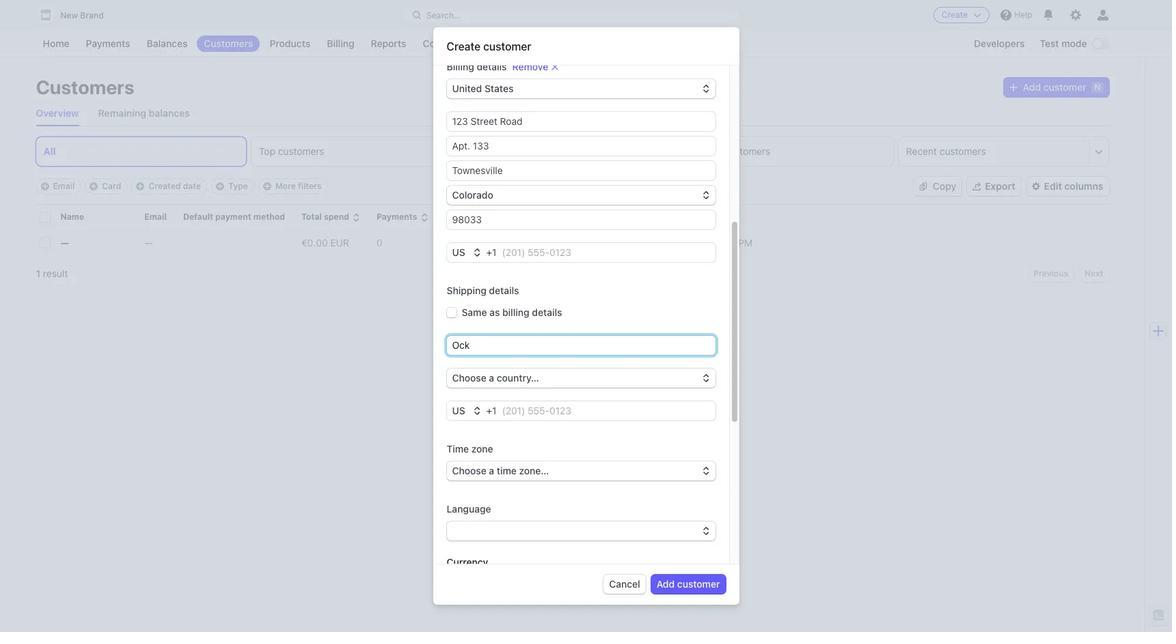 Task type: locate. For each thing, give the bounding box(es) containing it.
2 vertical spatial 1
[[492, 405, 497, 417]]

tab list containing all
[[36, 137, 1109, 166]]

0 vertical spatial more
[[477, 38, 500, 49]]

customer
[[483, 40, 531, 53], [1043, 81, 1086, 93], [677, 579, 720, 590]]

0 vertical spatial email
[[53, 181, 75, 191]]

billing
[[502, 307, 529, 318]]

zone…
[[519, 465, 549, 477]]

shipping details
[[447, 285, 519, 297]]

0 vertical spatial add customer
[[1023, 81, 1086, 93]]

€0.00
[[301, 237, 328, 248], [445, 237, 471, 248], [509, 237, 535, 248]]

created for created
[[680, 212, 712, 222]]

time inside choose a time zone… dropdown button
[[497, 465, 517, 477]]

more right add more filters icon
[[275, 181, 296, 191]]

2 choose from the top
[[452, 465, 486, 477]]

a for time
[[489, 465, 494, 477]]

0 vertical spatial payments
[[86, 38, 130, 49]]

1 vertical spatial + 1
[[486, 405, 497, 417]]

0 horizontal spatial email
[[53, 181, 75, 191]]

€0.00 down total
[[301, 237, 328, 248]]

2 + from the top
[[486, 405, 492, 417]]

choose
[[452, 372, 486, 384], [452, 465, 486, 477]]

tab list down address line 1 text field
[[36, 137, 1109, 166]]

€0.00 down refunds in the top of the page
[[445, 237, 471, 248]]

svg image left copy
[[919, 183, 927, 191]]

City text field
[[447, 161, 715, 180]]

1 up shipping details
[[492, 247, 497, 258]]

1 vertical spatial 1
[[36, 268, 40, 280]]

default payment method
[[183, 212, 285, 222]]

columns
[[1064, 180, 1103, 192]]

0 vertical spatial customer
[[483, 40, 531, 53]]

0 horizontal spatial — link
[[60, 231, 101, 254]]

details right 'billing'
[[532, 307, 562, 318]]

1 vertical spatial email
[[144, 212, 167, 222]]

billing left reports at left top
[[327, 38, 354, 49]]

0 vertical spatial +
[[486, 247, 492, 258]]

1 vertical spatial create
[[447, 40, 481, 53]]

add right cancel
[[657, 579, 675, 590]]

0 horizontal spatial create
[[447, 40, 481, 53]]

1 horizontal spatial customer
[[677, 579, 720, 590]]

add customer left n
[[1023, 81, 1086, 93]]

more for more
[[477, 38, 500, 49]]

1 horizontal spatial add customer
[[1023, 81, 1086, 93]]

choose inside dropdown button
[[452, 465, 486, 477]]

0 horizontal spatial add customer
[[657, 579, 720, 590]]

billing for billing details
[[447, 61, 474, 72]]

more filters
[[275, 181, 322, 191]]

(201) 555-0123 telephone field down zip text field
[[497, 243, 715, 262]]

first-time customers link
[[467, 137, 677, 166]]

2 horizontal spatial €0.00
[[509, 237, 535, 248]]

3 €0.00 eur from the left
[[509, 237, 556, 248]]

remaining
[[98, 107, 146, 119]]

1 vertical spatial payments
[[377, 212, 417, 222]]

2 €0.00 eur from the left
[[445, 237, 492, 248]]

1 result
[[36, 268, 68, 280]]

1 vertical spatial add customer
[[657, 579, 720, 590]]

2 a from the top
[[489, 465, 494, 477]]

1 vertical spatial details
[[489, 285, 519, 297]]

0 horizontal spatial customers
[[36, 76, 134, 98]]

3 customers from the left
[[724, 146, 770, 157]]

0 horizontal spatial billing
[[327, 38, 354, 49]]

1 customers from the left
[[278, 146, 324, 157]]

(201) 555-0123 telephone field down choose a country… popup button
[[497, 402, 715, 421]]

create inside button
[[942, 10, 968, 20]]

1 horizontal spatial €0.00
[[445, 237, 471, 248]]

a inside popup button
[[489, 372, 494, 384]]

email
[[53, 181, 75, 191], [144, 212, 167, 222]]

— link
[[60, 231, 101, 254], [144, 231, 183, 254]]

add created date image
[[136, 182, 145, 191]]

new brand button
[[36, 5, 117, 25]]

connect
[[423, 38, 461, 49]]

create for create customer
[[447, 40, 481, 53]]

2 — link from the left
[[144, 231, 183, 254]]

billing details
[[447, 61, 507, 72]]

connect link
[[416, 36, 468, 52]]

united
[[452, 83, 482, 94]]

2 + 1 from the top
[[486, 405, 497, 417]]

customers for recent customers
[[940, 146, 986, 157]]

all link
[[36, 137, 246, 166]]

+ up shipping details
[[486, 247, 492, 258]]

edit columns
[[1044, 180, 1103, 192]]

1 a from the top
[[489, 372, 494, 384]]

+
[[486, 247, 492, 258], [486, 405, 492, 417]]

next button
[[1079, 266, 1109, 282]]

0 horizontal spatial —
[[60, 237, 69, 248]]

3 €0.00 from the left
[[509, 237, 535, 248]]

0 vertical spatial billing
[[327, 38, 354, 49]]

1 vertical spatial (201) 555-0123 telephone field
[[497, 402, 715, 421]]

4 customers from the left
[[940, 146, 986, 157]]

1 tab list from the top
[[36, 101, 1109, 126]]

new
[[60, 10, 78, 21]]

1 horizontal spatial payments
[[377, 212, 417, 222]]

billing inside billing link
[[327, 38, 354, 49]]

eur down spend
[[330, 237, 349, 248]]

Address line 2 text field
[[447, 137, 715, 156]]

create
[[942, 10, 968, 20], [447, 40, 481, 53]]

0 vertical spatial + 1
[[486, 247, 497, 258]]

1 horizontal spatial create
[[942, 10, 968, 20]]

remove button
[[512, 60, 559, 74]]

€0.00 eur link
[[301, 231, 377, 254], [445, 231, 509, 254], [509, 231, 596, 254]]

1 vertical spatial svg image
[[919, 183, 927, 191]]

1 vertical spatial created
[[680, 212, 712, 222]]

1 horizontal spatial billing
[[447, 61, 474, 72]]

eur
[[330, 237, 349, 248], [474, 237, 492, 248], [538, 237, 556, 248]]

1 vertical spatial time
[[497, 465, 517, 477]]

3 eur from the left
[[538, 237, 556, 248]]

add
[[1023, 81, 1041, 93], [657, 579, 675, 590]]

1 (201) 555-0123 telephone field from the top
[[497, 243, 715, 262]]

edit
[[1044, 180, 1062, 192]]

+ down choose a country…
[[486, 405, 492, 417]]

—
[[60, 237, 69, 248], [144, 237, 153, 248]]

0 horizontal spatial add
[[657, 579, 675, 590]]

same as billing details
[[462, 307, 562, 318]]

time left zone…
[[497, 465, 517, 477]]

2 tab list from the top
[[36, 137, 1109, 166]]

create for create
[[942, 10, 968, 20]]

created right the add created date icon
[[149, 181, 181, 191]]

customers up city text box
[[520, 146, 566, 157]]

0 horizontal spatial eur
[[330, 237, 349, 248]]

1 vertical spatial add
[[657, 579, 675, 590]]

+ 1 down choose a country…
[[486, 405, 497, 417]]

0 vertical spatial a
[[489, 372, 494, 384]]

cancel button
[[604, 575, 646, 595]]

more inside button
[[477, 38, 500, 49]]

1 vertical spatial choose
[[452, 465, 486, 477]]

more for more filters
[[275, 181, 296, 191]]

2 horizontal spatial €0.00 eur
[[509, 237, 556, 248]]

overview
[[36, 107, 79, 119]]

a left "country…"
[[489, 372, 494, 384]]

+ 1 up shipping details
[[486, 247, 497, 258]]

0 horizontal spatial customer
[[483, 40, 531, 53]]

email down the add created date icon
[[144, 212, 167, 222]]

tab list
[[36, 101, 1109, 126], [36, 137, 1109, 166]]

test
[[1040, 38, 1059, 49]]

0 horizontal spatial created
[[149, 181, 181, 191]]

oct
[[680, 237, 696, 248]]

create up "developers" link
[[942, 10, 968, 20]]

0 horizontal spatial €0.00
[[301, 237, 328, 248]]

first-time customers
[[475, 146, 566, 157]]

0
[[377, 237, 382, 248]]

1 horizontal spatial more
[[477, 38, 500, 49]]

customers
[[278, 146, 324, 157], [520, 146, 566, 157], [724, 146, 770, 157], [940, 146, 986, 157]]

choose inside popup button
[[452, 372, 486, 384]]

€0.00 eur link down refunds in the top of the page
[[445, 231, 509, 254]]

time
[[447, 444, 469, 455]]

€0.00 eur
[[301, 237, 349, 248], [445, 237, 492, 248], [509, 237, 556, 248]]

details down create customer
[[477, 61, 507, 72]]

add down test
[[1023, 81, 1041, 93]]

€0.00 eur down zip text field
[[509, 237, 556, 248]]

€0.00 eur down total spend
[[301, 237, 349, 248]]

0 vertical spatial created
[[149, 181, 181, 191]]

€0.00 eur link down spend
[[301, 231, 377, 254]]

2 €0.00 eur link from the left
[[445, 231, 509, 254]]

repeat customers
[[690, 146, 770, 157]]

add customer
[[1023, 81, 1086, 93], [657, 579, 720, 590]]

a down zone
[[489, 465, 494, 477]]

default
[[183, 212, 213, 222]]

eur down refunds in the top of the page
[[474, 237, 492, 248]]

1 vertical spatial +
[[486, 405, 492, 417]]

balances
[[149, 107, 190, 119]]

— link down default
[[144, 231, 183, 254]]

create up the billing details
[[447, 40, 481, 53]]

balances
[[147, 38, 188, 49]]

time inside first-time customers link
[[498, 146, 517, 157]]

1 horizontal spatial €0.00 eur
[[445, 237, 492, 248]]

customers up copy
[[940, 146, 986, 157]]

total
[[301, 212, 322, 222]]

date
[[183, 181, 201, 191]]

Select All checkbox
[[40, 213, 50, 222]]

1 down choose a country…
[[492, 405, 497, 417]]

card
[[102, 181, 121, 191]]

customers right top
[[278, 146, 324, 157]]

0 vertical spatial choose
[[452, 372, 486, 384]]

customers for repeat customers
[[724, 146, 770, 157]]

email right add email icon
[[53, 181, 75, 191]]

name
[[60, 212, 84, 222]]

0 vertical spatial (201) 555-0123 telephone field
[[497, 243, 715, 262]]

created up the oct
[[680, 212, 712, 222]]

1 vertical spatial tab list
[[36, 137, 1109, 166]]

2 horizontal spatial eur
[[538, 237, 556, 248]]

details up same as billing details on the left of the page
[[489, 285, 519, 297]]

toolbar
[[36, 178, 328, 195]]

customers left products in the top of the page
[[204, 38, 253, 49]]

method
[[253, 212, 285, 222]]

1 vertical spatial customers
[[36, 76, 134, 98]]

a inside dropdown button
[[489, 465, 494, 477]]

eur down zip text field
[[538, 237, 556, 248]]

1 + from the top
[[486, 247, 492, 258]]

same
[[462, 307, 487, 318]]

payments down brand
[[86, 38, 130, 49]]

1 eur from the left
[[330, 237, 349, 248]]

svg image
[[1009, 83, 1017, 92], [919, 183, 927, 191]]

details
[[477, 61, 507, 72], [489, 285, 519, 297], [532, 307, 562, 318]]

1 horizontal spatial — link
[[144, 231, 183, 254]]

1 horizontal spatial svg image
[[1009, 83, 1017, 92]]

2 vertical spatial details
[[532, 307, 562, 318]]

0 horizontal spatial €0.00 eur
[[301, 237, 349, 248]]

1
[[492, 247, 497, 258], [36, 268, 40, 280], [492, 405, 497, 417]]

— link down name
[[60, 231, 101, 254]]

1 horizontal spatial —
[[144, 237, 153, 248]]

1 — from the left
[[60, 237, 69, 248]]

2 €0.00 from the left
[[445, 237, 471, 248]]

more up the billing details
[[477, 38, 500, 49]]

payments up 0 'link'
[[377, 212, 417, 222]]

1 left result
[[36, 268, 40, 280]]

€0.00 up shipping details
[[509, 237, 535, 248]]

0 horizontal spatial more
[[275, 181, 296, 191]]

type
[[228, 181, 248, 191]]

previous
[[1033, 269, 1068, 279]]

1 choose from the top
[[452, 372, 486, 384]]

1 vertical spatial more
[[275, 181, 296, 191]]

1 horizontal spatial add
[[1023, 81, 1041, 93]]

2 — from the left
[[144, 237, 153, 248]]

choose down time zone
[[452, 465, 486, 477]]

2 vertical spatial customer
[[677, 579, 720, 590]]

1 vertical spatial a
[[489, 465, 494, 477]]

billing for billing
[[327, 38, 354, 49]]

€0.00 eur down refunds in the top of the page
[[445, 237, 492, 248]]

more button
[[470, 36, 521, 52]]

time
[[498, 146, 517, 157], [497, 465, 517, 477]]

a
[[489, 372, 494, 384], [489, 465, 494, 477]]

svg image down "developers" link
[[1009, 83, 1017, 92]]

billing
[[327, 38, 354, 49], [447, 61, 474, 72]]

— right select item option
[[60, 237, 69, 248]]

search…
[[426, 10, 461, 20]]

€0.00 eur link down zip text field
[[509, 231, 596, 254]]

1 horizontal spatial created
[[680, 212, 712, 222]]

choose for choose a country…
[[452, 372, 486, 384]]

reports link
[[364, 36, 413, 52]]

choose left "country…"
[[452, 372, 486, 384]]

1 vertical spatial customer
[[1043, 81, 1086, 93]]

add inside add customer button
[[657, 579, 675, 590]]

0 vertical spatial time
[[498, 146, 517, 157]]

home link
[[36, 36, 76, 52]]

0 vertical spatial 1
[[492, 247, 497, 258]]

2 (201) 555-0123 telephone field from the top
[[497, 402, 715, 421]]

add customer right cancel
[[657, 579, 720, 590]]

0 horizontal spatial svg image
[[919, 183, 927, 191]]

0 vertical spatial create
[[942, 10, 968, 20]]

1 vertical spatial billing
[[447, 61, 474, 72]]

developers
[[974, 38, 1025, 49]]

0 vertical spatial tab list
[[36, 101, 1109, 126]]

customers up the overview
[[36, 76, 134, 98]]

1 horizontal spatial customers
[[204, 38, 253, 49]]

0 link
[[377, 231, 445, 254]]

ZIP text field
[[447, 210, 715, 230]]

1 horizontal spatial eur
[[474, 237, 492, 248]]

— down the add created date icon
[[144, 237, 153, 248]]

time down the states
[[498, 146, 517, 157]]

billing up 'united'
[[447, 61, 474, 72]]

(201) 555-0123 telephone field
[[497, 243, 715, 262], [497, 402, 715, 421]]

0 vertical spatial details
[[477, 61, 507, 72]]

customers right repeat
[[724, 146, 770, 157]]

tab list down united states dropdown button
[[36, 101, 1109, 126]]



Task type: describe. For each thing, give the bounding box(es) containing it.
previous button
[[1028, 266, 1074, 282]]

created date
[[149, 181, 201, 191]]

1 €0.00 from the left
[[301, 237, 328, 248]]

united states
[[452, 83, 513, 94]]

balances link
[[140, 36, 194, 52]]

toolbar containing email
[[36, 178, 328, 195]]

recent customers
[[906, 146, 986, 157]]

top
[[259, 146, 275, 157]]

copy button
[[914, 177, 962, 196]]

Address line 1 text field
[[447, 112, 715, 131]]

created for created date
[[149, 181, 181, 191]]

tab list containing overview
[[36, 101, 1109, 126]]

home
[[43, 38, 69, 49]]

export button
[[967, 177, 1021, 196]]

1 €0.00 eur link from the left
[[301, 231, 377, 254]]

as
[[489, 307, 500, 318]]

overview link
[[36, 101, 79, 126]]

email inside toolbar
[[53, 181, 75, 191]]

edit columns button
[[1026, 177, 1109, 196]]

brand
[[80, 10, 104, 21]]

choose a time zone… button
[[447, 462, 715, 481]]

time zone
[[447, 444, 493, 455]]

2 eur from the left
[[474, 237, 492, 248]]

cancel
[[609, 579, 640, 590]]

export
[[985, 180, 1015, 192]]

spend
[[324, 212, 349, 222]]

remaining balances
[[98, 107, 190, 119]]

add card image
[[90, 182, 98, 191]]

payment
[[215, 212, 251, 222]]

a for country…
[[489, 372, 494, 384]]

zone
[[471, 444, 493, 455]]

n
[[1094, 82, 1101, 92]]

copy
[[933, 180, 956, 192]]

developers link
[[967, 36, 1032, 52]]

0 vertical spatial customers
[[204, 38, 253, 49]]

next
[[1085, 269, 1103, 279]]

repeat
[[690, 146, 721, 157]]

new brand
[[60, 10, 104, 21]]

united states button
[[447, 79, 715, 98]]

Search… search field
[[404, 6, 740, 24]]

result
[[43, 268, 68, 280]]

customers for top customers
[[278, 146, 324, 157]]

choose for choose a time zone…
[[452, 465, 486, 477]]

products link
[[263, 36, 317, 52]]

0 vertical spatial add
[[1023, 81, 1041, 93]]

remove
[[512, 61, 548, 72]]

add type image
[[216, 182, 224, 191]]

language
[[447, 504, 491, 515]]

test mode
[[1040, 38, 1087, 49]]

1 horizontal spatial email
[[144, 212, 167, 222]]

details for billing details
[[477, 61, 507, 72]]

details for shipping details
[[489, 285, 519, 297]]

states
[[485, 83, 513, 94]]

recent customers link
[[899, 137, 1089, 166]]

oct 17, 7:21 pm
[[680, 237, 753, 248]]

products
[[270, 38, 310, 49]]

7:21
[[715, 237, 736, 248]]

choose a country…
[[452, 372, 539, 384]]

repeat customers link
[[683, 137, 893, 166]]

— for 2nd — link from left
[[144, 237, 153, 248]]

0 horizontal spatial payments
[[86, 38, 130, 49]]

open overflow menu image
[[1095, 147, 1103, 155]]

1 + 1 from the top
[[486, 247, 497, 258]]

payments link
[[79, 36, 137, 52]]

top customers
[[259, 146, 324, 157]]

add email image
[[41, 182, 49, 191]]

Jenny Rosen text field
[[447, 336, 715, 355]]

add more filters image
[[263, 182, 271, 191]]

3 €0.00 eur link from the left
[[509, 231, 596, 254]]

create customer
[[447, 40, 531, 53]]

0 vertical spatial svg image
[[1009, 83, 1017, 92]]

currency
[[447, 557, 488, 569]]

pm
[[738, 237, 753, 248]]

remaining balances link
[[98, 101, 190, 126]]

17,
[[698, 237, 713, 248]]

2 customers from the left
[[520, 146, 566, 157]]

— for 1st — link from left
[[60, 237, 69, 248]]

+ for second (201) 555-0123 telephone field from the bottom of the page
[[486, 247, 492, 258]]

mode
[[1061, 38, 1087, 49]]

1 — link from the left
[[60, 231, 101, 254]]

shipping
[[447, 285, 486, 297]]

+ for second (201) 555-0123 telephone field
[[486, 405, 492, 417]]

country…
[[497, 372, 539, 384]]

customer inside add customer button
[[677, 579, 720, 590]]

recent
[[906, 146, 937, 157]]

svg image inside copy popup button
[[919, 183, 927, 191]]

refunds
[[445, 212, 479, 222]]

choose a country… button
[[447, 369, 715, 388]]

reports
[[371, 38, 406, 49]]

Select Item checkbox
[[40, 238, 50, 247]]

choose a time zone…
[[452, 465, 549, 477]]

billing link
[[320, 36, 361, 52]]

1 €0.00 eur from the left
[[301, 237, 349, 248]]

total spend
[[301, 212, 349, 222]]

all
[[43, 146, 56, 157]]

top customers link
[[252, 137, 462, 166]]

2 horizontal spatial customer
[[1043, 81, 1086, 93]]

filters
[[298, 181, 322, 191]]

first-
[[475, 146, 498, 157]]

add customer inside button
[[657, 579, 720, 590]]

customers link
[[197, 36, 260, 52]]

create button
[[933, 7, 990, 23]]



Task type: vqa. For each thing, say whether or not it's contained in the screenshot.
the bottom (201) 555-0123 "telephone field"
yes



